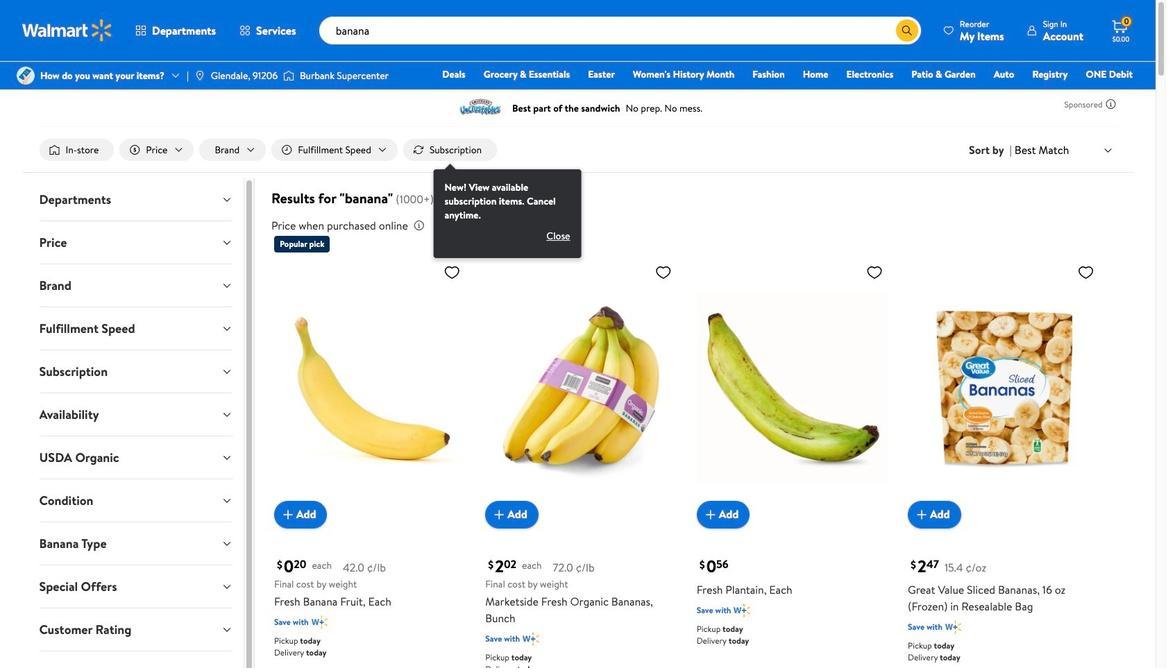 Task type: locate. For each thing, give the bounding box(es) containing it.
2 add to cart image from the left
[[914, 507, 931, 523]]

12 tab from the top
[[28, 652, 244, 669]]

1 horizontal spatial add to cart image
[[491, 507, 508, 523]]

add to cart image
[[703, 507, 719, 523], [914, 507, 931, 523]]

2 tab from the top
[[28, 222, 244, 264]]

ad disclaimer and feedback image
[[1106, 99, 1117, 110]]

2 add to cart image from the left
[[491, 507, 508, 523]]

search icon image
[[902, 25, 913, 36]]

8 tab from the top
[[28, 480, 244, 522]]

 image
[[17, 67, 35, 85], [283, 69, 295, 83], [194, 70, 205, 81]]

3 tab from the top
[[28, 265, 244, 307]]

10 tab from the top
[[28, 566, 244, 609]]

1 vertical spatial walmart plus image
[[523, 633, 539, 647]]

4 tab from the top
[[28, 308, 244, 350]]

1 horizontal spatial  image
[[194, 70, 205, 81]]

1 add to cart image from the left
[[280, 507, 297, 523]]

legal information image
[[414, 220, 425, 231]]

Walmart Site-Wide search field
[[319, 17, 922, 44]]

walmart plus image
[[312, 616, 328, 630], [946, 621, 962, 635]]

tab
[[28, 179, 244, 221], [28, 222, 244, 264], [28, 265, 244, 307], [28, 308, 244, 350], [28, 351, 244, 393], [28, 394, 244, 436], [28, 437, 244, 479], [28, 480, 244, 522], [28, 523, 244, 565], [28, 566, 244, 609], [28, 609, 244, 652], [28, 652, 244, 669]]

great value sliced bananas, 16 oz (frozen) in resealable bag image
[[909, 258, 1101, 518]]

walmart plus image
[[734, 604, 751, 618], [523, 633, 539, 647]]

add to cart image for great value sliced bananas, 16 oz (frozen) in resealable bag image
[[914, 507, 931, 523]]

5 tab from the top
[[28, 351, 244, 393]]

add to cart image for marketside fresh organic bananas, bunch image
[[491, 507, 508, 523]]

1 horizontal spatial add to cart image
[[914, 507, 931, 523]]

0 horizontal spatial walmart plus image
[[312, 616, 328, 630]]

1 horizontal spatial walmart plus image
[[734, 604, 751, 618]]

Search search field
[[319, 17, 922, 44]]

0 horizontal spatial add to cart image
[[280, 507, 297, 523]]

6 tab from the top
[[28, 394, 244, 436]]

0 horizontal spatial walmart plus image
[[523, 633, 539, 647]]

0 horizontal spatial add to cart image
[[703, 507, 719, 523]]

1 tab from the top
[[28, 179, 244, 221]]

7 tab from the top
[[28, 437, 244, 479]]

0 vertical spatial walmart plus image
[[734, 604, 751, 618]]

add to cart image
[[280, 507, 297, 523], [491, 507, 508, 523]]

11 tab from the top
[[28, 609, 244, 652]]

1 add to cart image from the left
[[703, 507, 719, 523]]



Task type: vqa. For each thing, say whether or not it's contained in the screenshot.
devices within the Connect all your favorite devices through the 4 HDMI inputs including 1 HDMI ARC to easily sync audio and video sources for better quality sound.
no



Task type: describe. For each thing, give the bounding box(es) containing it.
fresh plantain, each image
[[697, 258, 889, 518]]

add to cart image for fresh plantain, each image
[[703, 507, 719, 523]]

walmart image
[[22, 19, 113, 42]]

sign in to add to favorites list, marketside fresh organic bananas, bunch image
[[655, 264, 672, 281]]

9 tab from the top
[[28, 523, 244, 565]]

sign in to add to favorites list, fresh banana fruit, each image
[[444, 264, 461, 281]]

sign in to add to favorites list, fresh plantain, each image
[[867, 264, 884, 281]]

sign in to add to favorites list, great value sliced bananas, 16 oz (frozen) in resealable bag image
[[1078, 264, 1095, 281]]

marketside fresh organic bananas, bunch image
[[486, 258, 678, 518]]

2 horizontal spatial  image
[[283, 69, 295, 83]]

0 horizontal spatial  image
[[17, 67, 35, 85]]

sort by best match image
[[1103, 145, 1114, 156]]

fresh banana fruit, each image
[[274, 258, 466, 518]]

add to cart image for fresh banana fruit, each image
[[280, 507, 297, 523]]

sort and filter section element
[[23, 128, 1134, 258]]

1 horizontal spatial walmart plus image
[[946, 621, 962, 635]]

clear search field text image
[[880, 25, 891, 36]]



